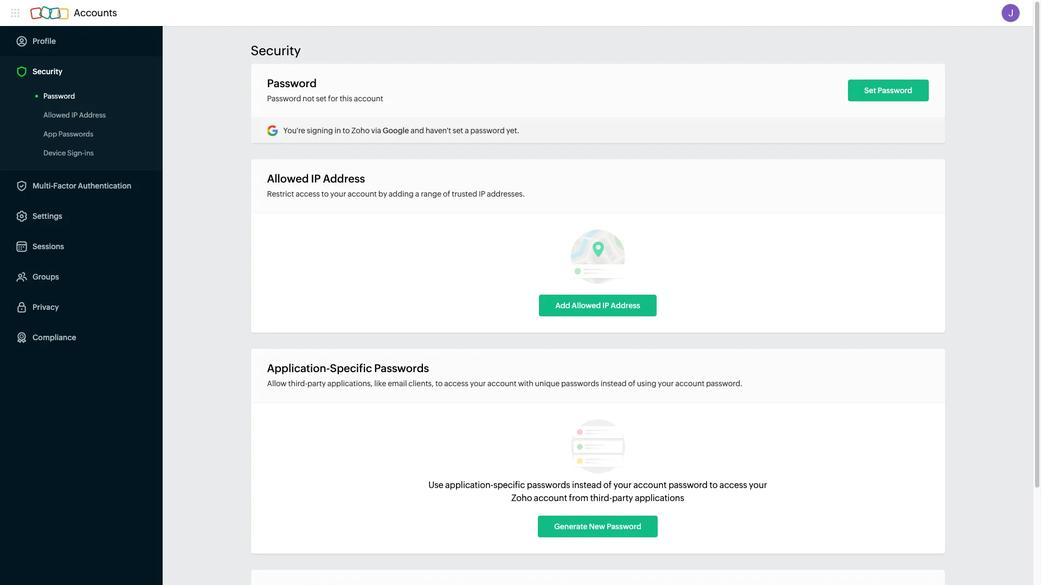 Task type: vqa. For each thing, say whether or not it's contained in the screenshot.
the left the a
yes



Task type: locate. For each thing, give the bounding box(es) containing it.
instead inside application-specific passwords allow third-party applications, like email clients, to access your account with unique passwords instead of using your account password.
[[601, 380, 627, 388]]

add allowed ip address
[[556, 302, 641, 310]]

account
[[354, 94, 383, 103], [348, 190, 377, 199], [488, 380, 517, 388], [676, 380, 705, 388], [634, 481, 667, 491], [534, 494, 567, 504]]

1 vertical spatial allowed
[[267, 172, 309, 185]]

passwords inside use application-specific passwords instead of your account password to access your zoho account from third-party applications
[[527, 481, 570, 491]]

party left applications
[[612, 494, 633, 504]]

signing
[[307, 126, 333, 135]]

0 vertical spatial passwords
[[561, 380, 599, 388]]

password
[[471, 126, 505, 135], [669, 481, 708, 491]]

zoho down the specific in the bottom of the page
[[511, 494, 532, 504]]

allowed ip address
[[43, 111, 106, 119]]

passwords
[[58, 130, 93, 138], [374, 362, 429, 375]]

your inside allowed ip address restrict access to your account by adding a range of trusted ip addresses.
[[330, 190, 346, 199]]

set left for
[[316, 94, 327, 103]]

of right range
[[443, 190, 450, 199]]

1 vertical spatial party
[[612, 494, 633, 504]]

account left from
[[534, 494, 567, 504]]

1 vertical spatial third-
[[590, 494, 612, 504]]

passwords up from
[[527, 481, 570, 491]]

1 vertical spatial zoho
[[511, 494, 532, 504]]

address inside allowed ip address restrict access to your account by adding a range of trusted ip addresses.
[[323, 172, 365, 185]]

applications,
[[327, 380, 373, 388]]

your
[[330, 190, 346, 199], [470, 380, 486, 388], [658, 380, 674, 388], [614, 481, 632, 491], [749, 481, 767, 491]]

2 vertical spatial access
[[720, 481, 748, 491]]

to inside allowed ip address restrict access to your account by adding a range of trusted ip addresses.
[[322, 190, 329, 199]]

to inside application-specific passwords allow third-party applications, like email clients, to access your account with unique passwords instead of using your account password.
[[436, 380, 443, 388]]

0 vertical spatial passwords
[[58, 130, 93, 138]]

passwords right the unique
[[561, 380, 599, 388]]

instead left using
[[601, 380, 627, 388]]

0 horizontal spatial address
[[79, 111, 106, 119]]

range
[[421, 190, 442, 199]]

access inside use application-specific passwords instead of your account password to access your zoho account from third-party applications
[[720, 481, 748, 491]]

of inside application-specific passwords allow third-party applications, like email clients, to access your account with unique passwords instead of using your account password.
[[628, 380, 636, 388]]

0 vertical spatial of
[[443, 190, 450, 199]]

zoho left via
[[352, 126, 370, 135]]

set right haven't
[[453, 126, 463, 135]]

0 horizontal spatial passwords
[[58, 130, 93, 138]]

of inside allowed ip address restrict access to your account by adding a range of trusted ip addresses.
[[443, 190, 450, 199]]

1 vertical spatial passwords
[[527, 481, 570, 491]]

1 horizontal spatial zoho
[[511, 494, 532, 504]]

passwords inside application-specific passwords allow third-party applications, like email clients, to access your account with unique passwords instead of using your account password.
[[374, 362, 429, 375]]

2 vertical spatial allowed
[[572, 302, 601, 310]]

2 horizontal spatial allowed
[[572, 302, 601, 310]]

restrict
[[267, 190, 294, 199]]

1 horizontal spatial security
[[251, 43, 301, 58]]

set
[[865, 86, 876, 95]]

ins
[[84, 149, 94, 157]]

1 vertical spatial a
[[415, 190, 419, 199]]

password up not
[[267, 77, 317, 90]]

with
[[518, 380, 534, 388]]

password up applications
[[669, 481, 708, 491]]

instead inside use application-specific passwords instead of your account password to access your zoho account from third-party applications
[[572, 481, 602, 491]]

0 horizontal spatial of
[[443, 190, 450, 199]]

1 horizontal spatial allowed
[[267, 172, 309, 185]]

1 horizontal spatial password
[[669, 481, 708, 491]]

1 vertical spatial of
[[628, 380, 636, 388]]

0 vertical spatial instead
[[601, 380, 627, 388]]

0 vertical spatial set
[[316, 94, 327, 103]]

0 horizontal spatial allowed
[[43, 111, 70, 119]]

third- down application-
[[288, 380, 308, 388]]

new
[[589, 523, 605, 532]]

party
[[308, 380, 326, 388], [612, 494, 633, 504]]

account left with
[[488, 380, 517, 388]]

2 horizontal spatial of
[[628, 380, 636, 388]]

password left yet.
[[471, 126, 505, 135]]

password
[[267, 77, 317, 90], [878, 86, 913, 95], [43, 92, 75, 100], [267, 94, 301, 103], [607, 523, 642, 532]]

by
[[379, 190, 387, 199]]

you're signing in to zoho via google and haven't set a password yet.
[[283, 126, 519, 135]]

adding
[[389, 190, 414, 199]]

email
[[388, 380, 407, 388]]

allowed
[[43, 111, 70, 119], [267, 172, 309, 185], [572, 302, 601, 310]]

ip
[[71, 111, 78, 119], [311, 172, 321, 185], [479, 190, 486, 199], [603, 302, 610, 310]]

0 vertical spatial access
[[296, 190, 320, 199]]

of left using
[[628, 380, 636, 388]]

0 horizontal spatial access
[[296, 190, 320, 199]]

address inside button
[[611, 302, 641, 310]]

0 horizontal spatial a
[[415, 190, 419, 199]]

of up "generate new password"
[[604, 481, 612, 491]]

set
[[316, 94, 327, 103], [453, 126, 463, 135]]

1 horizontal spatial third-
[[590, 494, 612, 504]]

1 vertical spatial set
[[453, 126, 463, 135]]

0 horizontal spatial third-
[[288, 380, 308, 388]]

allowed inside allowed ip address restrict access to your account by adding a range of trusted ip addresses.
[[267, 172, 309, 185]]

device sign-ins
[[43, 149, 94, 157]]

multi-
[[33, 182, 53, 190]]

0 horizontal spatial password
[[471, 126, 505, 135]]

third- inside application-specific passwords allow third-party applications, like email clients, to access your account with unique passwords instead of using your account password.
[[288, 380, 308, 388]]

0 horizontal spatial party
[[308, 380, 326, 388]]

1 vertical spatial access
[[444, 380, 469, 388]]

add
[[556, 302, 570, 310]]

allowed up "app"
[[43, 111, 70, 119]]

accounts
[[74, 7, 117, 18]]

instead
[[601, 380, 627, 388], [572, 481, 602, 491]]

0 vertical spatial address
[[79, 111, 106, 119]]

passwords up sign-
[[58, 130, 93, 138]]

allowed right add
[[572, 302, 601, 310]]

of inside use application-specific passwords instead of your account password to access your zoho account from third-party applications
[[604, 481, 612, 491]]

1 horizontal spatial access
[[444, 380, 469, 388]]

trusted
[[452, 190, 477, 199]]

a inside allowed ip address restrict access to your account by adding a range of trusted ip addresses.
[[415, 190, 419, 199]]

this
[[340, 94, 353, 103]]

password right new
[[607, 523, 642, 532]]

0 vertical spatial party
[[308, 380, 326, 388]]

instead up from
[[572, 481, 602, 491]]

zoho
[[352, 126, 370, 135], [511, 494, 532, 504]]

passwords up "email"
[[374, 362, 429, 375]]

a right haven't
[[465, 126, 469, 135]]

1 vertical spatial instead
[[572, 481, 602, 491]]

addresses.
[[487, 190, 525, 199]]

1 horizontal spatial a
[[465, 126, 469, 135]]

0 vertical spatial password
[[471, 126, 505, 135]]

account left by on the left
[[348, 190, 377, 199]]

0 horizontal spatial set
[[316, 94, 327, 103]]

and
[[411, 126, 424, 135]]

a left range
[[415, 190, 419, 199]]

2 vertical spatial address
[[611, 302, 641, 310]]

passwords
[[561, 380, 599, 388], [527, 481, 570, 491]]

ip up app passwords
[[71, 111, 78, 119]]

password right set
[[878, 86, 913, 95]]

1 vertical spatial password
[[669, 481, 708, 491]]

0 vertical spatial allowed
[[43, 111, 70, 119]]

1 horizontal spatial address
[[323, 172, 365, 185]]

1 horizontal spatial of
[[604, 481, 612, 491]]

1 horizontal spatial set
[[453, 126, 463, 135]]

a
[[465, 126, 469, 135], [415, 190, 419, 199]]

account right the this
[[354, 94, 383, 103]]

to inside use application-specific passwords instead of your account password to access your zoho account from third-party applications
[[710, 481, 718, 491]]

ip right trusted
[[479, 190, 486, 199]]

2 vertical spatial of
[[604, 481, 612, 491]]

password.
[[706, 380, 743, 388]]

address
[[79, 111, 106, 119], [323, 172, 365, 185], [611, 302, 641, 310]]

password left not
[[267, 94, 301, 103]]

for
[[328, 94, 338, 103]]

2 horizontal spatial address
[[611, 302, 641, 310]]

allowed up restrict
[[267, 172, 309, 185]]

password up allowed ip address
[[43, 92, 75, 100]]

1 vertical spatial address
[[323, 172, 365, 185]]

party down application-
[[308, 380, 326, 388]]

unique
[[535, 380, 560, 388]]

set inside password password not set for this account
[[316, 94, 327, 103]]

of
[[443, 190, 450, 199], [628, 380, 636, 388], [604, 481, 612, 491]]

security
[[251, 43, 301, 58], [33, 67, 62, 76]]

to
[[343, 126, 350, 135], [322, 190, 329, 199], [436, 380, 443, 388], [710, 481, 718, 491]]

0 vertical spatial third-
[[288, 380, 308, 388]]

applications
[[635, 494, 685, 504]]

ip right add
[[603, 302, 610, 310]]

0 vertical spatial zoho
[[352, 126, 370, 135]]

haven't
[[426, 126, 451, 135]]

0 horizontal spatial security
[[33, 67, 62, 76]]

zoho inside use application-specific passwords instead of your account password to access your zoho account from third-party applications
[[511, 494, 532, 504]]

2 horizontal spatial access
[[720, 481, 748, 491]]

1 horizontal spatial passwords
[[374, 362, 429, 375]]

1 vertical spatial passwords
[[374, 362, 429, 375]]

party inside use application-specific passwords instead of your account password to access your zoho account from third-party applications
[[612, 494, 633, 504]]

account left password.
[[676, 380, 705, 388]]

third-
[[288, 380, 308, 388], [590, 494, 612, 504]]

access
[[296, 190, 320, 199], [444, 380, 469, 388], [720, 481, 748, 491]]

use
[[429, 481, 444, 491]]

sessions
[[33, 242, 64, 251]]

generate new password button
[[538, 516, 658, 538]]

groups
[[33, 273, 59, 282]]

third- inside use application-specific passwords instead of your account password to access your zoho account from third-party applications
[[590, 494, 612, 504]]

0 vertical spatial a
[[465, 126, 469, 135]]

third- right from
[[590, 494, 612, 504]]

account up applications
[[634, 481, 667, 491]]

1 horizontal spatial party
[[612, 494, 633, 504]]

device
[[43, 149, 66, 157]]



Task type: describe. For each thing, give the bounding box(es) containing it.
privacy
[[33, 303, 59, 312]]

app
[[43, 130, 57, 138]]

password inside use application-specific passwords instead of your account password to access your zoho account from third-party applications
[[669, 481, 708, 491]]

allow
[[267, 380, 287, 388]]

a for in
[[465, 126, 469, 135]]

generate
[[554, 523, 588, 532]]

application-
[[267, 362, 330, 375]]

profile
[[33, 37, 56, 46]]

from
[[569, 494, 589, 504]]

like
[[374, 380, 386, 388]]

generate new password
[[554, 523, 642, 532]]

specific
[[330, 362, 372, 375]]

application-specific passwords allow third-party applications, like email clients, to access your account with unique passwords instead of using your account password.
[[267, 362, 743, 388]]

allowed inside button
[[572, 302, 601, 310]]

using
[[637, 380, 657, 388]]

address for allowed ip address
[[79, 111, 106, 119]]

via
[[371, 126, 381, 135]]

allowed for allowed ip address
[[43, 111, 70, 119]]

password password not set for this account
[[267, 77, 383, 103]]

clients,
[[409, 380, 434, 388]]

access inside application-specific passwords allow third-party applications, like email clients, to access your account with unique passwords instead of using your account password.
[[444, 380, 469, 388]]

app passwords
[[43, 130, 93, 138]]

ip inside button
[[603, 302, 610, 310]]

0 vertical spatial security
[[251, 43, 301, 58]]

set password
[[865, 86, 913, 95]]

authentication
[[78, 182, 131, 190]]

specific
[[494, 481, 525, 491]]

factor
[[53, 182, 76, 190]]

set password button
[[848, 80, 929, 101]]

access inside allowed ip address restrict access to your account by adding a range of trusted ip addresses.
[[296, 190, 320, 199]]

address for allowed ip address restrict access to your account by adding a range of trusted ip addresses.
[[323, 172, 365, 185]]

allowed for allowed ip address restrict access to your account by adding a range of trusted ip addresses.
[[267, 172, 309, 185]]

0 horizontal spatial zoho
[[352, 126, 370, 135]]

compliance
[[33, 334, 76, 342]]

use application-specific passwords instead of your account password to access your zoho account from third-party applications
[[429, 481, 767, 504]]

in
[[335, 126, 341, 135]]

sign-
[[67, 149, 84, 157]]

you're
[[283, 126, 305, 135]]

party inside application-specific passwords allow third-party applications, like email clients, to access your account with unique passwords instead of using your account password.
[[308, 380, 326, 388]]

allowed ip address restrict access to your account by adding a range of trusted ip addresses.
[[267, 172, 525, 199]]

settings
[[33, 212, 62, 221]]

password inside set password button
[[878, 86, 913, 95]]

account inside allowed ip address restrict access to your account by adding a range of trusted ip addresses.
[[348, 190, 377, 199]]

1 vertical spatial security
[[33, 67, 62, 76]]

not
[[303, 94, 315, 103]]

password inside generate new password button
[[607, 523, 642, 532]]

yet.
[[506, 126, 519, 135]]

account inside password password not set for this account
[[354, 94, 383, 103]]

ip down signing
[[311, 172, 321, 185]]

google
[[383, 126, 409, 135]]

multi-factor authentication
[[33, 182, 131, 190]]

passwords inside application-specific passwords allow third-party applications, like email clients, to access your account with unique passwords instead of using your account password.
[[561, 380, 599, 388]]

add allowed ip address button
[[539, 295, 657, 317]]

application-
[[445, 481, 494, 491]]

a for address
[[415, 190, 419, 199]]



